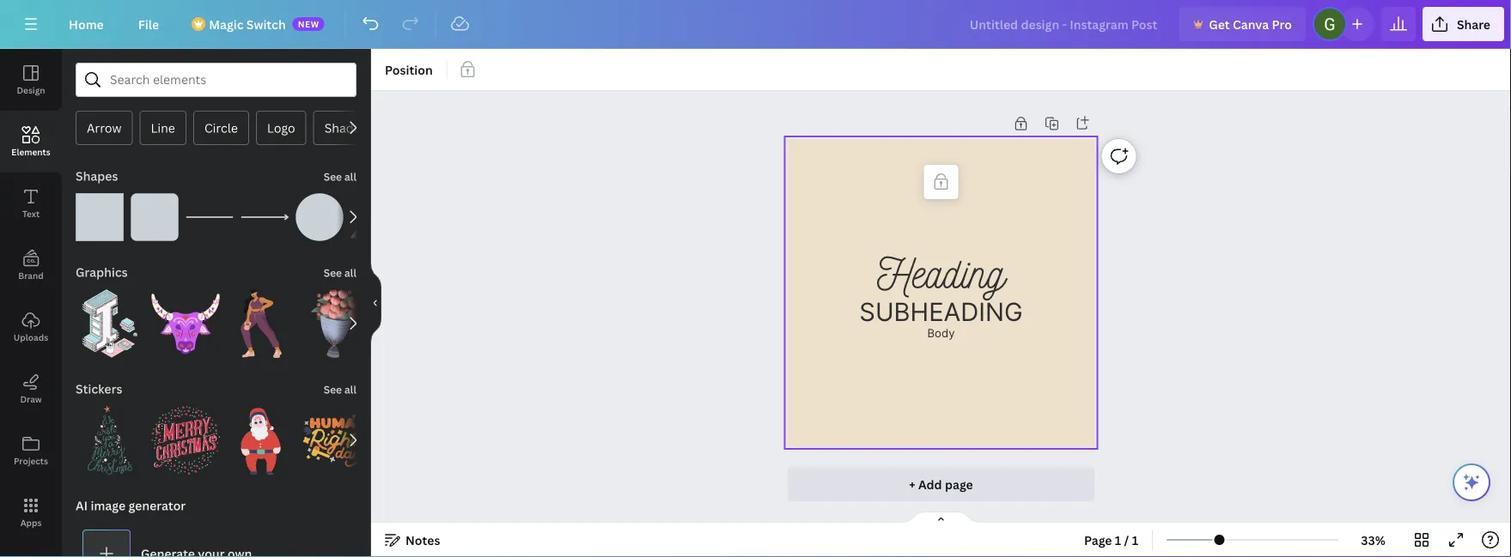 Task type: locate. For each thing, give the bounding box(es) containing it.
1 horizontal spatial 1
[[1132, 532, 1139, 549]]

pastel isometric letter i image
[[76, 290, 144, 358]]

detailed colorful year of the ox floral bull head image
[[151, 290, 220, 358]]

shapes button
[[74, 159, 120, 193]]

2 vertical spatial see all
[[324, 383, 357, 397]]

1 vertical spatial see all
[[324, 266, 357, 280]]

1 all from the top
[[345, 170, 357, 184]]

stickers
[[76, 381, 122, 397]]

line button
[[140, 111, 186, 145]]

0 horizontal spatial add this line to the canvas image
[[186, 193, 234, 242]]

add this line to the canvas image left white circle shape image
[[241, 193, 289, 242]]

3 see all button from the top
[[322, 372, 358, 407]]

add this line to the canvas image right rounded square image
[[186, 193, 234, 242]]

3 see all from the top
[[324, 383, 357, 397]]

1 1 from the left
[[1115, 532, 1122, 549]]

2 see all button from the top
[[322, 255, 358, 290]]

0 vertical spatial all
[[345, 170, 357, 184]]

see all up white circle shape image
[[324, 170, 357, 184]]

1
[[1115, 532, 1122, 549], [1132, 532, 1139, 549]]

magic switch
[[209, 16, 286, 32]]

see all button for graphics
[[322, 255, 358, 290]]

1 vertical spatial all
[[345, 266, 357, 280]]

0 vertical spatial see all button
[[322, 159, 358, 193]]

show pages image
[[900, 511, 983, 525]]

brand button
[[0, 235, 62, 297]]

graphics
[[76, 264, 128, 281]]

1 vertical spatial see
[[324, 266, 342, 280]]

body
[[928, 327, 955, 341]]

side panel tab list
[[0, 49, 62, 544]]

shadow button
[[313, 111, 382, 145]]

canva
[[1233, 16, 1270, 32]]

3 see from the top
[[324, 383, 342, 397]]

1 left /
[[1115, 532, 1122, 549]]

share
[[1458, 16, 1491, 32]]

all for graphics
[[345, 266, 357, 280]]

ai image generator
[[76, 498, 186, 514]]

2 all from the top
[[345, 266, 357, 280]]

1 see all from the top
[[324, 170, 357, 184]]

+ add page
[[910, 477, 974, 493]]

text
[[22, 208, 40, 220]]

all
[[345, 170, 357, 184], [345, 266, 357, 280], [345, 383, 357, 397]]

see for stickers
[[324, 383, 342, 397]]

see up white circle shape image
[[324, 170, 342, 184]]

hide image
[[370, 262, 382, 345]]

soft gradient flower bouquet image
[[303, 290, 371, 358]]

2 see all from the top
[[324, 266, 357, 280]]

1 right /
[[1132, 532, 1139, 549]]

see
[[324, 170, 342, 184], [324, 266, 342, 280], [324, 383, 342, 397]]

see all
[[324, 170, 357, 184], [324, 266, 357, 280], [324, 383, 357, 397]]

see down soft gradient flower bouquet image
[[324, 383, 342, 397]]

graphics button
[[74, 255, 129, 290]]

+ add page button
[[788, 468, 1095, 502]]

notes
[[406, 532, 440, 549]]

see all left "hide" image
[[324, 266, 357, 280]]

share button
[[1423, 7, 1505, 41]]

white circle shape image
[[296, 193, 344, 242]]

see up soft gradient flower bouquet image
[[324, 266, 342, 280]]

page
[[1085, 532, 1113, 549]]

logo button
[[256, 111, 307, 145]]

see all for shapes
[[324, 170, 357, 184]]

2 vertical spatial see
[[324, 383, 342, 397]]

square image
[[76, 193, 124, 242]]

2 vertical spatial see all button
[[322, 372, 358, 407]]

draw
[[20, 394, 42, 405]]

2 see from the top
[[324, 266, 342, 280]]

0 vertical spatial see all
[[324, 170, 357, 184]]

1 see from the top
[[324, 170, 342, 184]]

circle
[[204, 120, 238, 136]]

switch
[[246, 16, 286, 32]]

main menu bar
[[0, 0, 1512, 49]]

all left "hide" image
[[345, 266, 357, 280]]

design button
[[0, 49, 62, 111]]

new
[[298, 18, 320, 30]]

see all for stickers
[[324, 383, 357, 397]]

all down soft gradient flower bouquet image
[[345, 383, 357, 397]]

1 vertical spatial see all button
[[322, 255, 358, 290]]

add this line to the canvas image
[[186, 193, 234, 242], [241, 193, 289, 242]]

0 vertical spatial see
[[324, 170, 342, 184]]

all up triangle up image
[[345, 170, 357, 184]]

1 horizontal spatial add this line to the canvas image
[[241, 193, 289, 242]]

heading subheading body
[[860, 245, 1023, 341]]

file
[[138, 16, 159, 32]]

pro
[[1272, 16, 1293, 32]]

see all button for stickers
[[322, 372, 358, 407]]

2 add this line to the canvas image from the left
[[241, 193, 289, 242]]

see all button left "hide" image
[[322, 255, 358, 290]]

0 horizontal spatial 1
[[1115, 532, 1122, 549]]

see all button down soft gradient flower bouquet image
[[322, 372, 358, 407]]

group
[[76, 183, 124, 242], [131, 183, 179, 242], [296, 183, 344, 242], [76, 279, 144, 358], [151, 279, 220, 358], [227, 279, 296, 358], [303, 290, 371, 358], [76, 396, 144, 475], [151, 396, 220, 475], [227, 396, 296, 475], [303, 407, 371, 475]]

3 all from the top
[[345, 383, 357, 397]]

page 1 / 1
[[1085, 532, 1139, 549]]

2 vertical spatial all
[[345, 383, 357, 397]]

see all button down shadow button
[[322, 159, 358, 193]]

/
[[1125, 532, 1130, 549]]

1 see all button from the top
[[322, 159, 358, 193]]

2 1 from the left
[[1132, 532, 1139, 549]]

subheading
[[860, 297, 1023, 327]]

+
[[910, 477, 916, 493]]

position
[[385, 61, 433, 78]]

see all button
[[322, 159, 358, 193], [322, 255, 358, 290], [322, 372, 358, 407]]

see all down soft gradient flower bouquet image
[[324, 383, 357, 397]]



Task type: vqa. For each thing, say whether or not it's contained in the screenshot.
the topmost other
no



Task type: describe. For each thing, give the bounding box(es) containing it.
home
[[69, 16, 104, 32]]

text button
[[0, 173, 62, 235]]

get
[[1209, 16, 1230, 32]]

file button
[[124, 7, 173, 41]]

get canva pro
[[1209, 16, 1293, 32]]

draw button
[[0, 358, 62, 420]]

see for graphics
[[324, 266, 342, 280]]

design
[[17, 84, 45, 96]]

home link
[[55, 7, 118, 41]]

elements
[[11, 146, 50, 158]]

get canva pro button
[[1180, 7, 1306, 41]]

canva assistant image
[[1462, 473, 1483, 493]]

position button
[[378, 56, 440, 83]]

triangle up image
[[351, 193, 399, 242]]

uploads button
[[0, 297, 62, 358]]

see all button for shapes
[[322, 159, 358, 193]]

woman with kettlebell illustration image
[[227, 290, 296, 358]]

see all for graphics
[[324, 266, 357, 280]]

brand
[[18, 270, 44, 281]]

all for stickers
[[345, 383, 357, 397]]

33%
[[1362, 532, 1386, 549]]

rounded square image
[[131, 193, 179, 242]]

add
[[919, 477, 943, 493]]

circle button
[[193, 111, 249, 145]]

uploads
[[14, 332, 48, 343]]

33% button
[[1346, 527, 1402, 554]]

arrow button
[[76, 111, 133, 145]]

image
[[91, 498, 126, 514]]

apps
[[20, 517, 42, 529]]

logo
[[267, 120, 295, 136]]

heading
[[878, 245, 1006, 297]]

Search elements search field
[[110, 64, 322, 96]]

Design title text field
[[956, 7, 1173, 41]]

shapes
[[76, 168, 118, 184]]

generator
[[128, 498, 186, 514]]

projects
[[14, 456, 48, 467]]

arrow
[[87, 120, 122, 136]]

stickers button
[[74, 372, 124, 407]]

page
[[945, 477, 974, 493]]

elements button
[[0, 111, 62, 173]]

all for shapes
[[345, 170, 357, 184]]

ai
[[76, 498, 88, 514]]

shadow
[[325, 120, 371, 136]]

projects button
[[0, 420, 62, 482]]

see for shapes
[[324, 170, 342, 184]]

magic
[[209, 16, 244, 32]]

notes button
[[378, 527, 447, 554]]

1 add this line to the canvas image from the left
[[186, 193, 234, 242]]

line
[[151, 120, 175, 136]]

apps button
[[0, 482, 62, 544]]



